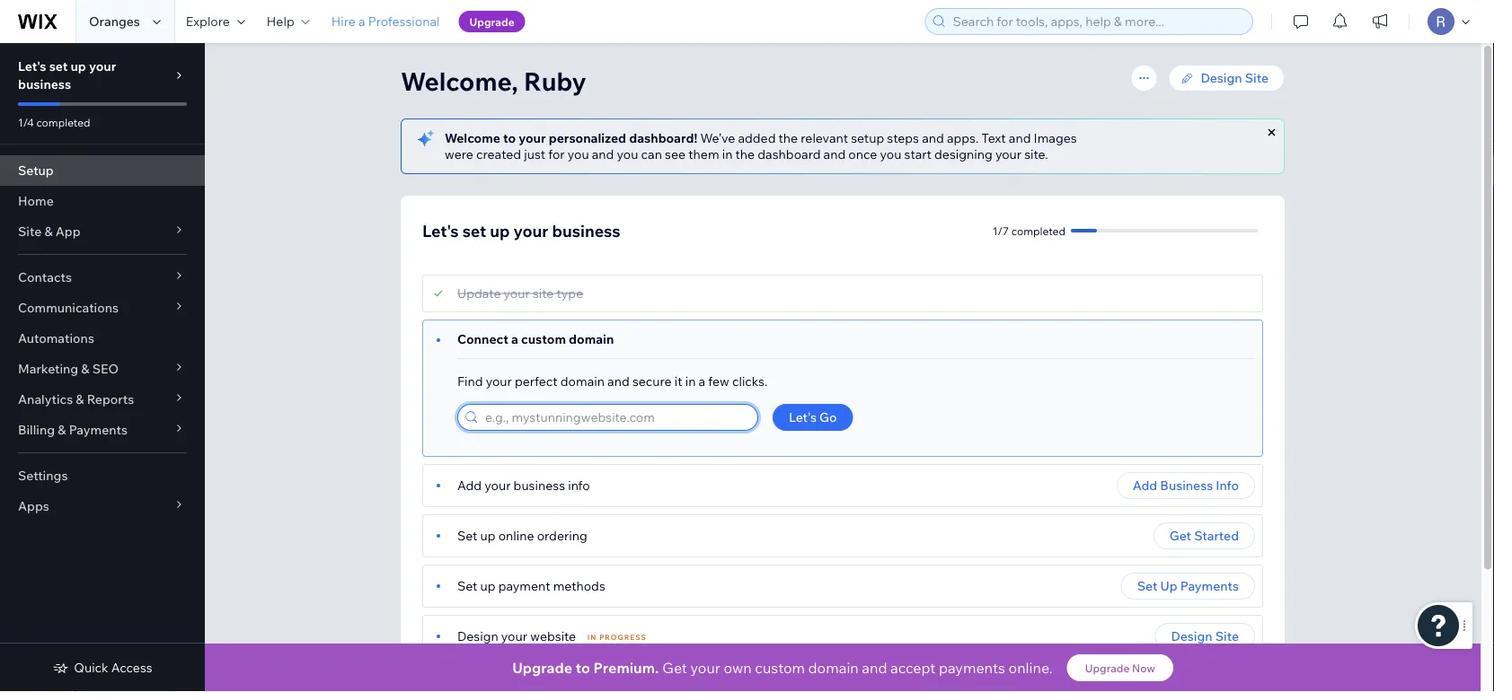 Task type: vqa. For each thing, say whether or not it's contained in the screenshot.
the topmost Site
yes



Task type: describe. For each thing, give the bounding box(es) containing it.
marketing
[[18, 361, 78, 377]]

them
[[689, 146, 719, 162]]

apps
[[18, 499, 49, 514]]

payment
[[498, 579, 550, 594]]

1 horizontal spatial set
[[462, 221, 486, 241]]

explore
[[186, 13, 230, 29]]

methods
[[553, 579, 605, 594]]

hire
[[331, 13, 356, 29]]

your up online
[[485, 478, 511, 494]]

find your perfect domain and secure it in a few clicks.
[[457, 374, 768, 390]]

your inside let's set up your business
[[89, 58, 116, 74]]

1 vertical spatial let's
[[422, 221, 459, 241]]

your left own
[[690, 660, 720, 677]]

upgrade to premium. get your own custom domain and accept payments online.
[[512, 660, 1053, 677]]

1 horizontal spatial the
[[779, 130, 798, 146]]

let's inside let's go button
[[789, 410, 817, 425]]

set up payment methods
[[457, 579, 605, 594]]

quick access button
[[52, 660, 152, 677]]

1 vertical spatial custom
[[755, 660, 805, 677]]

1 vertical spatial business
[[552, 221, 621, 241]]

now
[[1132, 662, 1155, 675]]

and down 'relevant'
[[824, 146, 846, 162]]

welcome to your personalized dashboard!
[[445, 130, 697, 146]]

access
[[111, 660, 152, 676]]

contacts button
[[0, 262, 205, 293]]

design site inside button
[[1171, 629, 1239, 645]]

design site link
[[1169, 65, 1285, 92]]

let's go button
[[773, 404, 853, 431]]

settings link
[[0, 461, 205, 491]]

billing & payments button
[[0, 415, 205, 446]]

relevant
[[801, 130, 848, 146]]

own
[[724, 660, 752, 677]]

3 you from the left
[[880, 146, 902, 162]]

and down personalized
[[592, 146, 614, 162]]

up left online
[[480, 528, 496, 544]]

analytics & reports
[[18, 392, 134, 407]]

add your business info
[[457, 478, 590, 494]]

contacts
[[18, 270, 72, 285]]

info
[[1216, 478, 1239, 494]]

domain for custom
[[569, 332, 614, 347]]

add business info button
[[1117, 473, 1255, 500]]

set up payments button
[[1121, 573, 1255, 600]]

add business info
[[1133, 478, 1239, 494]]

for
[[548, 146, 565, 162]]

payments for billing & payments
[[69, 422, 128, 438]]

images
[[1034, 130, 1077, 146]]

once
[[849, 146, 877, 162]]

and up start
[[922, 130, 944, 146]]

setup
[[851, 130, 884, 146]]

1/4
[[18, 115, 34, 129]]

set for set up online ordering
[[457, 528, 477, 544]]

let's inside let's set up your business
[[18, 58, 46, 74]]

update
[[457, 286, 501, 301]]

setup
[[18, 163, 54, 178]]

your up update your site type
[[514, 221, 549, 241]]

upgrade button
[[459, 11, 525, 32]]

communications
[[18, 300, 119, 316]]

set for set up payment methods
[[457, 579, 477, 594]]

design site button
[[1155, 624, 1255, 651]]

home
[[18, 193, 54, 209]]

up left payment at the bottom left of the page
[[480, 579, 496, 594]]

design your website
[[457, 629, 576, 645]]

site inside design site button
[[1215, 629, 1239, 645]]

your inside we've added the relevant setup steps and apps. text and images were created just for you and you can see them in the dashboard and once you start designing your site.
[[995, 146, 1022, 162]]

professional
[[368, 13, 440, 29]]

just
[[524, 146, 545, 162]]

to for welcome
[[503, 130, 516, 146]]

upgrade now
[[1085, 662, 1155, 675]]

few
[[708, 374, 729, 390]]

a for custom
[[511, 332, 518, 347]]

upgrade now button
[[1067, 655, 1173, 682]]

premium.
[[593, 660, 659, 677]]

find
[[457, 374, 483, 390]]

payments
[[939, 660, 1005, 677]]

site
[[533, 286, 554, 301]]

design inside button
[[1171, 629, 1213, 645]]

progress
[[599, 633, 647, 642]]

quick
[[74, 660, 108, 676]]

online.
[[1009, 660, 1053, 677]]

2 horizontal spatial a
[[699, 374, 705, 390]]

website
[[530, 629, 576, 645]]

settings
[[18, 468, 68, 484]]

created
[[476, 146, 521, 162]]

let's go
[[789, 410, 837, 425]]

secure
[[632, 374, 672, 390]]

welcome
[[445, 130, 500, 146]]

online
[[498, 528, 534, 544]]

go
[[820, 410, 837, 425]]

info
[[568, 478, 590, 494]]

app
[[55, 224, 80, 239]]

clicks.
[[732, 374, 768, 390]]

completed for 1/4 completed
[[36, 115, 90, 129]]

site inside 'design site' link
[[1245, 70, 1269, 86]]

& for analytics
[[76, 392, 84, 407]]

business inside sidebar element
[[18, 76, 71, 92]]

analytics & reports button
[[0, 385, 205, 415]]

automations
[[18, 331, 94, 346]]

apps button
[[0, 491, 205, 522]]



Task type: locate. For each thing, give the bounding box(es) containing it.
you left the can
[[617, 146, 638, 162]]

payments down analytics & reports dropdown button at the bottom left of page
[[69, 422, 128, 438]]

payments
[[69, 422, 128, 438], [1180, 579, 1239, 594]]

0 vertical spatial domain
[[569, 332, 614, 347]]

upgrade left now
[[1085, 662, 1130, 675]]

1 vertical spatial domain
[[561, 374, 605, 390]]

in
[[722, 146, 733, 162], [685, 374, 696, 390]]

0 horizontal spatial completed
[[36, 115, 90, 129]]

0 horizontal spatial let's
[[18, 58, 46, 74]]

a left few
[[699, 374, 705, 390]]

your down oranges at the left of the page
[[89, 58, 116, 74]]

let's set up your business up 1/4 completed on the left
[[18, 58, 116, 92]]

ordering
[[537, 528, 587, 544]]

business left info in the left of the page
[[514, 478, 565, 494]]

to down in
[[576, 660, 590, 677]]

0 vertical spatial site
[[1245, 70, 1269, 86]]

0 horizontal spatial payments
[[69, 422, 128, 438]]

steps
[[887, 130, 919, 146]]

1/4 completed
[[18, 115, 90, 129]]

dashboard!
[[629, 130, 697, 146]]

text
[[982, 130, 1006, 146]]

to
[[503, 130, 516, 146], [576, 660, 590, 677]]

seo
[[92, 361, 119, 377]]

site & app button
[[0, 217, 205, 247]]

add left business
[[1133, 478, 1158, 494]]

0 horizontal spatial to
[[503, 130, 516, 146]]

let's left 'go'
[[789, 410, 817, 425]]

1 horizontal spatial get
[[1170, 528, 1192, 544]]

your left site
[[504, 286, 530, 301]]

1 horizontal spatial in
[[722, 146, 733, 162]]

set up the update at the top of page
[[462, 221, 486, 241]]

Search for tools, apps, help & more... field
[[948, 9, 1247, 34]]

business up 1/4 completed on the left
[[18, 76, 71, 92]]

set left online
[[457, 528, 477, 544]]

the up dashboard
[[779, 130, 798, 146]]

set left payment at the bottom left of the page
[[457, 579, 477, 594]]

domain for perfect
[[561, 374, 605, 390]]

0 horizontal spatial in
[[685, 374, 696, 390]]

business
[[18, 76, 71, 92], [552, 221, 621, 241], [514, 478, 565, 494]]

add for add your business info
[[457, 478, 482, 494]]

1 add from the left
[[457, 478, 482, 494]]

you down "welcome to your personalized dashboard!"
[[568, 146, 589, 162]]

set for set up payments
[[1137, 579, 1158, 594]]

and left 'secure' at bottom left
[[608, 374, 630, 390]]

a right the connect
[[511, 332, 518, 347]]

in right it
[[685, 374, 696, 390]]

upgrade inside upgrade button
[[469, 15, 515, 28]]

setup link
[[0, 155, 205, 186]]

2 you from the left
[[617, 146, 638, 162]]

get started button
[[1154, 523, 1255, 550]]

1 horizontal spatial site
[[1215, 629, 1239, 645]]

to for upgrade
[[576, 660, 590, 677]]

1 vertical spatial design site
[[1171, 629, 1239, 645]]

were
[[445, 146, 473, 162]]

let's
[[18, 58, 46, 74], [422, 221, 459, 241], [789, 410, 817, 425]]

billing
[[18, 422, 55, 438]]

0 vertical spatial design site
[[1201, 70, 1269, 86]]

& inside popup button
[[81, 361, 89, 377]]

1 vertical spatial payments
[[1180, 579, 1239, 594]]

your down the text on the top right
[[995, 146, 1022, 162]]

type
[[557, 286, 583, 301]]

upgrade for upgrade now
[[1085, 662, 1130, 675]]

1 horizontal spatial completed
[[1012, 224, 1066, 238]]

oranges
[[89, 13, 140, 29]]

let's up the update at the top of page
[[422, 221, 459, 241]]

connect a custom domain
[[457, 332, 614, 347]]

reports
[[87, 392, 134, 407]]

& left app
[[44, 224, 53, 239]]

set inside sidebar element
[[49, 58, 68, 74]]

0 horizontal spatial get
[[663, 660, 687, 677]]

a for professional
[[358, 13, 365, 29]]

completed right 1/4
[[36, 115, 90, 129]]

get right premium.
[[663, 660, 687, 677]]

0 vertical spatial set
[[49, 58, 68, 74]]

payments inside button
[[1180, 579, 1239, 594]]

1 vertical spatial to
[[576, 660, 590, 677]]

0 vertical spatial business
[[18, 76, 71, 92]]

1 horizontal spatial a
[[511, 332, 518, 347]]

0 vertical spatial get
[[1170, 528, 1192, 544]]

1/7 completed
[[993, 224, 1066, 238]]

1 vertical spatial site
[[18, 224, 42, 239]]

business up type
[[552, 221, 621, 241]]

to up created on the left of page
[[503, 130, 516, 146]]

& for marketing
[[81, 361, 89, 377]]

a right hire
[[358, 13, 365, 29]]

apps.
[[947, 130, 979, 146]]

e.g., mystunningwebsite.com field
[[480, 405, 752, 430]]

0 vertical spatial let's
[[18, 58, 46, 74]]

let's set up your business up update your site type
[[422, 221, 621, 241]]

in down we've
[[722, 146, 733, 162]]

1 vertical spatial a
[[511, 332, 518, 347]]

a
[[358, 13, 365, 29], [511, 332, 518, 347], [699, 374, 705, 390]]

the down added
[[735, 146, 755, 162]]

completed inside sidebar element
[[36, 115, 90, 129]]

0 vertical spatial let's set up your business
[[18, 58, 116, 92]]

hire a professional
[[331, 13, 440, 29]]

0 vertical spatial custom
[[521, 332, 566, 347]]

in progress
[[587, 633, 647, 642]]

completed right 1/7
[[1012, 224, 1066, 238]]

custom
[[521, 332, 566, 347], [755, 660, 805, 677]]

domain left accept
[[808, 660, 859, 677]]

1 horizontal spatial payments
[[1180, 579, 1239, 594]]

get inside button
[[1170, 528, 1192, 544]]

1 vertical spatial in
[[685, 374, 696, 390]]

dashboard
[[758, 146, 821, 162]]

automations link
[[0, 323, 205, 354]]

0 horizontal spatial a
[[358, 13, 365, 29]]

0 horizontal spatial custom
[[521, 332, 566, 347]]

your up just on the top of page
[[519, 130, 546, 146]]

billing & payments
[[18, 422, 128, 438]]

0 vertical spatial completed
[[36, 115, 90, 129]]

upgrade inside upgrade now button
[[1085, 662, 1130, 675]]

domain up find your perfect domain and secure it in a few clicks.
[[569, 332, 614, 347]]

1 vertical spatial completed
[[1012, 224, 1066, 238]]

set
[[49, 58, 68, 74], [462, 221, 486, 241]]

set left the up
[[1137, 579, 1158, 594]]

set up online ordering
[[457, 528, 587, 544]]

custom right own
[[755, 660, 805, 677]]

upgrade up "welcome, ruby"
[[469, 15, 515, 28]]

you down 'steps'
[[880, 146, 902, 162]]

set up 1/4 completed on the left
[[49, 58, 68, 74]]

2 vertical spatial let's
[[789, 410, 817, 425]]

custom up perfect
[[521, 332, 566, 347]]

design site
[[1201, 70, 1269, 86], [1171, 629, 1239, 645]]

welcome,
[[401, 65, 518, 97]]

1 horizontal spatial you
[[617, 146, 638, 162]]

2 vertical spatial business
[[514, 478, 565, 494]]

0 vertical spatial in
[[722, 146, 733, 162]]

&
[[44, 224, 53, 239], [81, 361, 89, 377], [76, 392, 84, 407], [58, 422, 66, 438]]

ruby
[[524, 65, 587, 97]]

up up update your site type
[[490, 221, 510, 241]]

your right find
[[486, 374, 512, 390]]

& for billing
[[58, 422, 66, 438]]

upgrade for upgrade to premium. get your own custom domain and accept payments online.
[[512, 660, 572, 677]]

marketing & seo
[[18, 361, 119, 377]]

the
[[779, 130, 798, 146], [735, 146, 755, 162]]

1 vertical spatial let's set up your business
[[422, 221, 621, 241]]

payments inside dropdown button
[[69, 422, 128, 438]]

set inside button
[[1137, 579, 1158, 594]]

hire a professional link
[[320, 0, 451, 43]]

1 horizontal spatial let's set up your business
[[422, 221, 621, 241]]

1 vertical spatial set
[[462, 221, 486, 241]]

perfect
[[515, 374, 558, 390]]

your left website
[[501, 629, 527, 645]]

& left reports in the left of the page
[[76, 392, 84, 407]]

up inside sidebar element
[[71, 58, 86, 74]]

site.
[[1025, 146, 1048, 162]]

sidebar element
[[0, 43, 205, 693]]

designing
[[934, 146, 993, 162]]

help
[[267, 13, 294, 29]]

can
[[641, 146, 662, 162]]

added
[[738, 130, 776, 146]]

marketing & seo button
[[0, 354, 205, 385]]

site
[[1245, 70, 1269, 86], [18, 224, 42, 239], [1215, 629, 1239, 645]]

2 vertical spatial domain
[[808, 660, 859, 677]]

2 horizontal spatial let's
[[789, 410, 817, 425]]

& left seo
[[81, 361, 89, 377]]

upgrade for upgrade
[[469, 15, 515, 28]]

1 you from the left
[[568, 146, 589, 162]]

help button
[[256, 0, 320, 43]]

and left accept
[[862, 660, 887, 677]]

update your site type
[[457, 286, 583, 301]]

1 horizontal spatial let's
[[422, 221, 459, 241]]

domain right perfect
[[561, 374, 605, 390]]

1 horizontal spatial add
[[1133, 478, 1158, 494]]

add up set up online ordering
[[457, 478, 482, 494]]

in
[[587, 633, 597, 642]]

1 horizontal spatial custom
[[755, 660, 805, 677]]

2 add from the left
[[1133, 478, 1158, 494]]

let's up 1/4
[[18, 58, 46, 74]]

0 horizontal spatial the
[[735, 146, 755, 162]]

0 horizontal spatial site
[[18, 224, 42, 239]]

1 horizontal spatial to
[[576, 660, 590, 677]]

payments right the up
[[1180, 579, 1239, 594]]

0 horizontal spatial you
[[568, 146, 589, 162]]

add inside button
[[1133, 478, 1158, 494]]

2 horizontal spatial site
[[1245, 70, 1269, 86]]

1/7
[[993, 224, 1009, 238]]

quick access
[[74, 660, 152, 676]]

get
[[1170, 528, 1192, 544], [663, 660, 687, 677]]

0 vertical spatial a
[[358, 13, 365, 29]]

site & app
[[18, 224, 80, 239]]

communications button
[[0, 293, 205, 323]]

site inside site & app dropdown button
[[18, 224, 42, 239]]

completed for 1/7 completed
[[1012, 224, 1066, 238]]

& for site
[[44, 224, 53, 239]]

add for add business info
[[1133, 478, 1158, 494]]

0 vertical spatial the
[[779, 130, 798, 146]]

0 horizontal spatial add
[[457, 478, 482, 494]]

home link
[[0, 186, 205, 217]]

0 vertical spatial payments
[[69, 422, 128, 438]]

1 vertical spatial get
[[663, 660, 687, 677]]

upgrade down website
[[512, 660, 572, 677]]

get started
[[1170, 528, 1239, 544]]

2 vertical spatial site
[[1215, 629, 1239, 645]]

2 vertical spatial a
[[699, 374, 705, 390]]

up up 1/4 completed on the left
[[71, 58, 86, 74]]

0 horizontal spatial set
[[49, 58, 68, 74]]

& right billing at the left of the page
[[58, 422, 66, 438]]

we've
[[700, 130, 735, 146]]

welcome, ruby
[[401, 65, 587, 97]]

1 vertical spatial the
[[735, 146, 755, 162]]

in inside we've added the relevant setup steps and apps. text and images were created just for you and you can see them in the dashboard and once you start designing your site.
[[722, 146, 733, 162]]

analytics
[[18, 392, 73, 407]]

your
[[89, 58, 116, 74], [519, 130, 546, 146], [995, 146, 1022, 162], [514, 221, 549, 241], [504, 286, 530, 301], [486, 374, 512, 390], [485, 478, 511, 494], [501, 629, 527, 645], [690, 660, 720, 677]]

we've added the relevant setup steps and apps. text and images were created just for you and you can see them in the dashboard and once you start designing your site.
[[445, 130, 1077, 162]]

0 horizontal spatial let's set up your business
[[18, 58, 116, 92]]

it
[[675, 374, 682, 390]]

personalized
[[549, 130, 626, 146]]

0 vertical spatial to
[[503, 130, 516, 146]]

set up payments
[[1137, 579, 1239, 594]]

let's set up your business inside sidebar element
[[18, 58, 116, 92]]

up
[[71, 58, 86, 74], [490, 221, 510, 241], [480, 528, 496, 544], [480, 579, 496, 594]]

2 horizontal spatial you
[[880, 146, 902, 162]]

started
[[1194, 528, 1239, 544]]

payments for set up payments
[[1180, 579, 1239, 594]]

get left started
[[1170, 528, 1192, 544]]

and up 'site.'
[[1009, 130, 1031, 146]]

you
[[568, 146, 589, 162], [617, 146, 638, 162], [880, 146, 902, 162]]

start
[[904, 146, 932, 162]]



